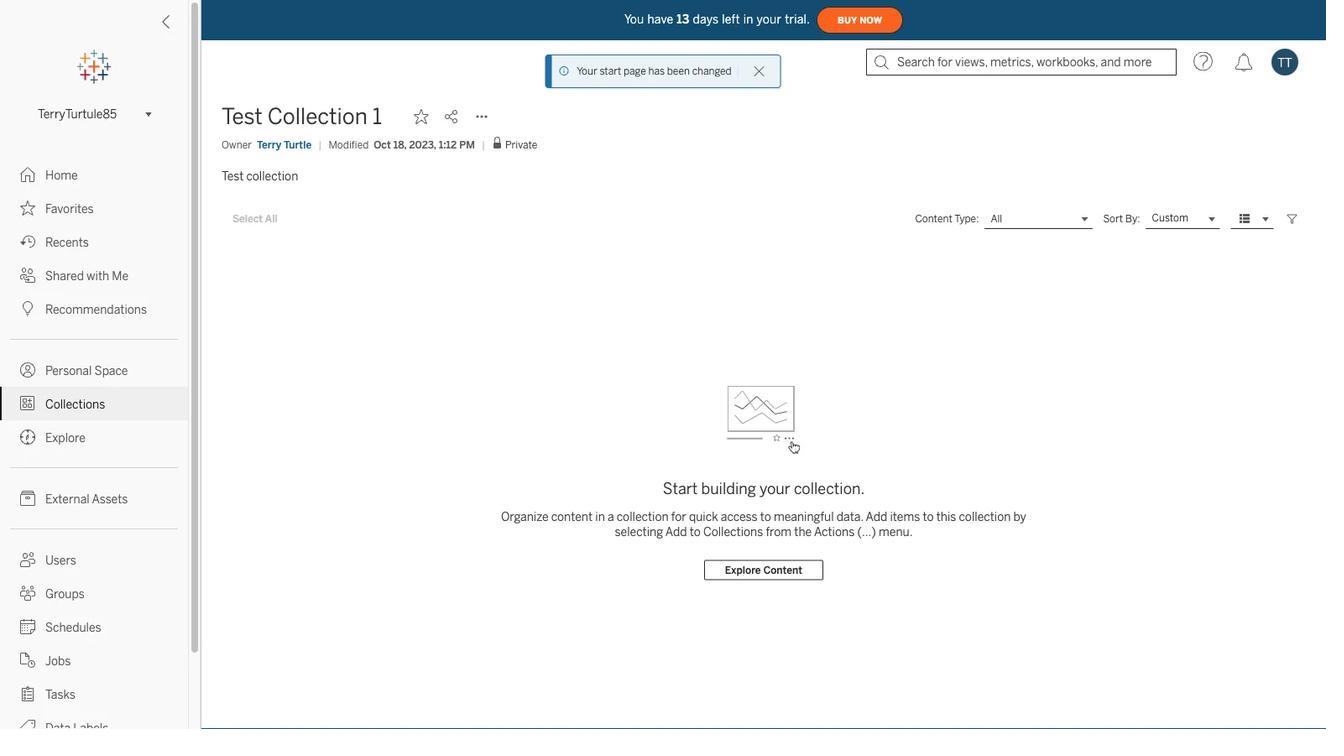 Task type: locate. For each thing, give the bounding box(es) containing it.
your
[[757, 12, 782, 26], [760, 480, 791, 498]]

explore inside main navigation. press the up and down arrow keys to access links. element
[[45, 431, 86, 445]]

to
[[761, 511, 772, 524], [923, 511, 934, 524], [690, 526, 701, 540]]

select all
[[233, 213, 278, 225]]

1 vertical spatial explore
[[726, 565, 761, 577]]

menu.
[[879, 526, 913, 540]]

2 all from the left
[[991, 213, 1003, 225]]

in right left
[[744, 12, 754, 26]]

owner
[[222, 139, 252, 151]]

2 horizontal spatial collection
[[960, 511, 1012, 524]]

0 vertical spatial collections
[[45, 398, 105, 412]]

1 horizontal spatial content
[[916, 213, 953, 225]]

terry turtle link
[[257, 137, 312, 152]]

buy now button
[[817, 7, 904, 34]]

0 vertical spatial explore
[[45, 431, 86, 445]]

shared with me
[[45, 269, 129, 283]]

meaningful
[[774, 511, 834, 524]]

items
[[891, 511, 921, 524]]

add down for
[[666, 526, 688, 540]]

has
[[649, 65, 665, 77]]

all inside 'button'
[[265, 213, 278, 225]]

content
[[916, 213, 953, 225], [764, 565, 803, 577]]

to down quick
[[690, 526, 701, 540]]

favorites link
[[0, 191, 188, 225]]

pm
[[460, 139, 475, 151]]

explore down collections link
[[45, 431, 86, 445]]

collections down personal
[[45, 398, 105, 412]]

start
[[600, 65, 622, 77]]

select
[[233, 213, 263, 225]]

0 horizontal spatial explore
[[45, 431, 86, 445]]

by
[[1014, 511, 1027, 524]]

left
[[723, 12, 741, 26]]

1 horizontal spatial explore
[[726, 565, 761, 577]]

buy
[[838, 15, 858, 25]]

1 vertical spatial test
[[222, 169, 244, 183]]

1 horizontal spatial collection
[[617, 511, 669, 524]]

turtle
[[284, 139, 312, 151]]

users
[[45, 554, 76, 568]]

by:
[[1126, 213, 1141, 225]]

0 horizontal spatial in
[[596, 511, 605, 524]]

from
[[766, 526, 792, 540]]

| right pm
[[482, 139, 485, 151]]

content left type:
[[916, 213, 953, 225]]

quick
[[689, 511, 719, 524]]

jobs
[[45, 655, 71, 669]]

0 horizontal spatial collection
[[246, 169, 298, 183]]

|
[[319, 139, 322, 151], [482, 139, 485, 151]]

collection
[[246, 169, 298, 183], [617, 511, 669, 524], [960, 511, 1012, 524]]

your up organize content in a collection for quick access to meaningful data. add items to this collection by selecting add to collections from the actions (...) menu.
[[760, 480, 791, 498]]

access
[[721, 511, 758, 524]]

0 horizontal spatial all
[[265, 213, 278, 225]]

collections down access
[[704, 526, 764, 540]]

1 vertical spatial in
[[596, 511, 605, 524]]

1 all from the left
[[265, 213, 278, 225]]

1 vertical spatial collections
[[704, 526, 764, 540]]

collections inside organize content in a collection for quick access to meaningful data. add items to this collection by selecting add to collections from the actions (...) menu.
[[704, 526, 764, 540]]

Search for views, metrics, workbooks, and more text field
[[867, 49, 1177, 76]]

0 vertical spatial add
[[866, 511, 888, 524]]

0 horizontal spatial content
[[764, 565, 803, 577]]

recommendations
[[45, 303, 147, 317]]

collection left by
[[960, 511, 1012, 524]]

1 horizontal spatial in
[[744, 12, 754, 26]]

0 horizontal spatial add
[[666, 526, 688, 540]]

0 vertical spatial your
[[757, 12, 782, 26]]

content inside button
[[764, 565, 803, 577]]

your left trial.
[[757, 12, 782, 26]]

all right select
[[265, 213, 278, 225]]

test collection 1
[[222, 104, 382, 130]]

all
[[265, 213, 278, 225], [991, 213, 1003, 225]]

you have 13 days left in your trial.
[[625, 12, 811, 26]]

| right turtle
[[319, 139, 322, 151]]

collections
[[45, 398, 105, 412], [704, 526, 764, 540]]

organize
[[501, 511, 549, 524]]

now
[[860, 15, 883, 25]]

recents
[[45, 236, 89, 249]]

to up from
[[761, 511, 772, 524]]

external
[[45, 493, 90, 506]]

in
[[744, 12, 754, 26], [596, 511, 605, 524]]

explore content
[[726, 565, 803, 577]]

sort by:
[[1104, 213, 1141, 225]]

schedules
[[45, 621, 101, 635]]

to left this
[[923, 511, 934, 524]]

buy now
[[838, 15, 883, 25]]

1 horizontal spatial add
[[866, 511, 888, 524]]

page
[[624, 65, 646, 77]]

content down from
[[764, 565, 803, 577]]

personal space link
[[0, 354, 188, 387]]

explore down organize content in a collection for quick access to meaningful data. add items to this collection by selecting add to collections from the actions (...) menu.
[[726, 565, 761, 577]]

space
[[95, 364, 128, 378]]

collection.
[[794, 480, 865, 498]]

0 vertical spatial in
[[744, 12, 754, 26]]

test down "owner"
[[222, 169, 244, 183]]

0 horizontal spatial |
[[319, 139, 322, 151]]

shared with me link
[[0, 259, 188, 292]]

for
[[672, 511, 687, 524]]

sort
[[1104, 213, 1124, 225]]

1 horizontal spatial all
[[991, 213, 1003, 225]]

schedules link
[[0, 611, 188, 644]]

add up (...) at the bottom right of page
[[866, 511, 888, 524]]

add
[[866, 511, 888, 524], [666, 526, 688, 540]]

explore inside button
[[726, 565, 761, 577]]

in left a
[[596, 511, 605, 524]]

test up "owner"
[[222, 104, 263, 130]]

0 vertical spatial test
[[222, 104, 263, 130]]

all right type:
[[991, 213, 1003, 225]]

terryturtule85
[[38, 107, 117, 121]]

collection down 'terry'
[[246, 169, 298, 183]]

0 horizontal spatial collections
[[45, 398, 105, 412]]

1 horizontal spatial |
[[482, 139, 485, 151]]

1 test from the top
[[222, 104, 263, 130]]

test collection
[[222, 169, 298, 183]]

changed
[[693, 65, 732, 77]]

1 horizontal spatial to
[[761, 511, 772, 524]]

owner terry turtle | modified oct 18, 2023, 1:12 pm |
[[222, 139, 485, 151]]

have
[[648, 12, 674, 26]]

2 test from the top
[[222, 169, 244, 183]]

content type:
[[916, 213, 980, 225]]

1 horizontal spatial collections
[[704, 526, 764, 540]]

explore
[[45, 431, 86, 445], [726, 565, 761, 577]]

favorites
[[45, 202, 94, 216]]

1
[[373, 104, 382, 130]]

groups
[[45, 587, 85, 601]]

oct
[[374, 139, 391, 151]]

1 vertical spatial content
[[764, 565, 803, 577]]

type:
[[955, 213, 980, 225]]

tasks link
[[0, 678, 188, 711]]

with
[[87, 269, 109, 283]]

collection up selecting
[[617, 511, 669, 524]]

main navigation. press the up and down arrow keys to access links. element
[[0, 158, 188, 730]]



Task type: describe. For each thing, give the bounding box(es) containing it.
start building your collection.
[[663, 480, 865, 498]]

test for test collection
[[222, 169, 244, 183]]

(...)
[[858, 526, 877, 540]]

in inside organize content in a collection for quick access to meaningful data. add items to this collection by selecting add to collections from the actions (...) menu.
[[596, 511, 605, 524]]

external assets
[[45, 493, 128, 506]]

2023,
[[409, 139, 437, 151]]

navigation panel element
[[0, 50, 188, 730]]

2 | from the left
[[482, 139, 485, 151]]

0 vertical spatial content
[[916, 213, 953, 225]]

1:12
[[439, 139, 457, 151]]

custom
[[1153, 212, 1189, 224]]

days
[[693, 12, 719, 26]]

been
[[667, 65, 690, 77]]

18,
[[394, 139, 407, 151]]

collections link
[[0, 387, 188, 421]]

building
[[702, 480, 757, 498]]

external assets link
[[0, 482, 188, 516]]

select all button
[[222, 209, 289, 229]]

trial.
[[785, 12, 811, 26]]

assets
[[92, 493, 128, 506]]

1 vertical spatial add
[[666, 526, 688, 540]]

personal
[[45, 364, 92, 378]]

you
[[625, 12, 645, 26]]

terryturtule85 button
[[31, 104, 157, 124]]

explore for explore
[[45, 431, 86, 445]]

recents link
[[0, 225, 188, 259]]

groups link
[[0, 577, 188, 611]]

your start page has been changed
[[577, 65, 732, 77]]

personal space
[[45, 364, 128, 378]]

explore content button
[[705, 561, 824, 581]]

0 horizontal spatial to
[[690, 526, 701, 540]]

modified
[[329, 139, 369, 151]]

13
[[677, 12, 690, 26]]

tasks
[[45, 688, 76, 702]]

data.
[[837, 511, 864, 524]]

home link
[[0, 158, 188, 191]]

me
[[112, 269, 129, 283]]

all button
[[985, 209, 1094, 229]]

terry
[[257, 139, 282, 151]]

info image
[[559, 66, 571, 77]]

recommendations link
[[0, 292, 188, 326]]

home
[[45, 168, 78, 182]]

private
[[506, 139, 538, 151]]

actions
[[815, 526, 855, 540]]

custom button
[[1146, 209, 1221, 229]]

explore for explore content
[[726, 565, 761, 577]]

this
[[937, 511, 957, 524]]

selecting
[[615, 526, 664, 540]]

shared
[[45, 269, 84, 283]]

a
[[608, 511, 614, 524]]

1 | from the left
[[319, 139, 322, 151]]

all inside dropdown button
[[991, 213, 1003, 225]]

organize content in a collection for quick access to meaningful data. add items to this collection by selecting add to collections from the actions (...) menu.
[[501, 511, 1027, 540]]

collections inside main navigation. press the up and down arrow keys to access links. element
[[45, 398, 105, 412]]

collection
[[268, 104, 368, 130]]

users link
[[0, 543, 188, 577]]

content
[[552, 511, 593, 524]]

jobs link
[[0, 644, 188, 678]]

start
[[663, 480, 698, 498]]

2 horizontal spatial to
[[923, 511, 934, 524]]

your start page has been changed alert
[[577, 64, 732, 79]]

explore link
[[0, 421, 188, 454]]

your
[[577, 65, 598, 77]]

test for test collection 1
[[222, 104, 263, 130]]

1 vertical spatial your
[[760, 480, 791, 498]]

list view image
[[1238, 212, 1253, 227]]

the
[[795, 526, 812, 540]]



Task type: vqa. For each thing, say whether or not it's contained in the screenshot.
Collections link
yes



